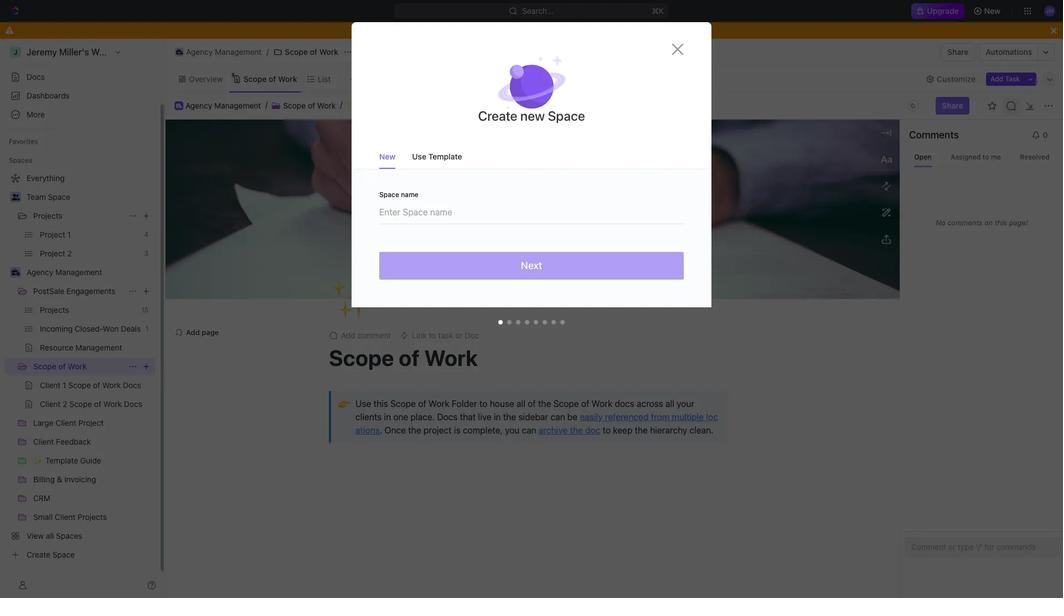 Task type: vqa. For each thing, say whether or not it's contained in the screenshot.
the loc
yes



Task type: locate. For each thing, give the bounding box(es) containing it.
share inside button
[[947, 47, 969, 56]]

1 horizontal spatial docs
[[437, 412, 458, 422]]

1 horizontal spatial space
[[379, 190, 399, 199]]

docs inside use this scope of work folder to house all of the scope of work docs across all your clients in one place. docs that live in the sidebar can be
[[437, 412, 458, 422]]

you down use this scope of work folder to house all of the scope of work docs across all your clients in one place. docs that live in the sidebar can be
[[505, 425, 520, 435]]

/
[[267, 47, 269, 56]]

0 horizontal spatial in
[[384, 412, 391, 422]]

0 horizontal spatial docs
[[27, 72, 45, 81]]

this right hide
[[635, 25, 649, 35]]

add
[[991, 74, 1003, 83], [186, 328, 200, 336], [341, 331, 355, 340]]

template
[[428, 152, 462, 161]]

0 vertical spatial docs
[[27, 72, 45, 81]]

agency management up postsale engagements
[[27, 267, 102, 277]]

add page
[[186, 328, 219, 336]]

team space
[[27, 192, 70, 202]]

agency management down overview
[[186, 101, 261, 110]]

is
[[454, 425, 461, 435]]

favorites button
[[4, 135, 43, 148]]

can
[[551, 412, 565, 422], [522, 425, 536, 435]]

next button
[[379, 252, 684, 280]]

1 vertical spatial agency management link
[[186, 101, 261, 110]]

2 in from the left
[[494, 412, 501, 422]]

0 horizontal spatial space
[[48, 192, 70, 202]]

management for agency management link for business time image
[[55, 267, 102, 277]]

add left 'task'
[[991, 74, 1003, 83]]

0 horizontal spatial can
[[522, 425, 536, 435]]

hierarchy
[[650, 425, 687, 435]]

archive
[[539, 425, 568, 435]]

this
[[635, 25, 649, 35], [995, 218, 1007, 227], [374, 399, 388, 409]]

can down sidebar
[[522, 425, 536, 435]]

agency management link down overview
[[186, 101, 261, 110]]

agency down "overview" link
[[186, 101, 212, 110]]

agency management inside sidebar navigation
[[27, 267, 102, 277]]

in right live
[[494, 412, 501, 422]]

0 vertical spatial new
[[984, 6, 1001, 16]]

task
[[1005, 74, 1020, 83]]

me
[[991, 153, 1001, 161]]

scope
[[285, 47, 308, 56], [244, 74, 267, 83], [283, 101, 306, 110], [329, 344, 394, 370], [33, 362, 56, 371], [390, 399, 416, 409], [553, 399, 579, 409]]

new up automations
[[984, 6, 1001, 16]]

0 horizontal spatial new
[[379, 152, 396, 161]]

space
[[548, 108, 585, 123], [379, 190, 399, 199], [48, 192, 70, 202]]

new up space name
[[379, 152, 396, 161]]

use left template
[[412, 152, 426, 161]]

do
[[414, 25, 424, 35]]

all
[[517, 399, 525, 409], [666, 399, 674, 409]]

to
[[461, 25, 469, 35], [983, 153, 989, 161], [479, 399, 488, 409], [603, 425, 611, 435]]

your
[[677, 399, 694, 409]]

engagements
[[66, 286, 115, 296]]

create new space
[[478, 108, 585, 123]]

0 vertical spatial business time image
[[176, 49, 183, 55]]

referenced
[[605, 412, 649, 422]]

next
[[521, 260, 542, 271]]

loc
[[706, 412, 718, 422]]

can inside use this scope of work folder to house all of the scope of work docs across all your clients in one place. docs that live in the sidebar can be
[[551, 412, 565, 422]]

this up the clients at the left of page
[[374, 399, 388, 409]]

2 vertical spatial management
[[55, 267, 102, 277]]

new
[[520, 108, 545, 123]]

upgrade
[[927, 6, 959, 16]]

0 horizontal spatial this
[[374, 399, 388, 409]]

new inside button
[[984, 6, 1001, 16]]

2 vertical spatial this
[[374, 399, 388, 409]]

user group image
[[11, 194, 20, 200]]

0 vertical spatial can
[[551, 412, 565, 422]]

1 horizontal spatial use
[[412, 152, 426, 161]]

favorites
[[9, 137, 38, 146]]

automations button
[[980, 44, 1038, 60]]

use for new
[[412, 152, 426, 161]]

. once the project is complete, you can archive the doc to keep the hierarchy clean.
[[380, 425, 714, 435]]

agency
[[186, 47, 213, 56], [186, 101, 212, 110], [27, 267, 53, 277]]

2 vertical spatial agency management
[[27, 267, 102, 277]]

add for add comment
[[341, 331, 355, 340]]

agency management
[[186, 47, 262, 56], [186, 101, 261, 110], [27, 267, 102, 277]]

1 in from the left
[[384, 412, 391, 422]]

share up customize
[[947, 47, 969, 56]]

upgrade link
[[912, 3, 964, 19]]

the
[[538, 399, 551, 409], [503, 412, 516, 422], [408, 425, 421, 435], [570, 425, 583, 435], [635, 425, 648, 435]]

keep
[[613, 425, 633, 435]]

across
[[637, 399, 663, 409]]

⌘k
[[652, 6, 664, 16]]

team
[[27, 192, 46, 202]]

space up projects
[[48, 192, 70, 202]]

all left your
[[666, 399, 674, 409]]

dashboards
[[27, 91, 70, 100]]

use inside create new space dialog
[[412, 152, 426, 161]]

agency management link up engagements
[[27, 264, 153, 281]]

space right "new"
[[548, 108, 585, 123]]

add inside button
[[991, 74, 1003, 83]]

1 vertical spatial agency management
[[186, 101, 261, 110]]

1 horizontal spatial add
[[341, 331, 355, 340]]

1 vertical spatial agency
[[186, 101, 212, 110]]

1 vertical spatial use
[[355, 399, 371, 409]]

1 vertical spatial you
[[505, 425, 520, 435]]

2 vertical spatial agency
[[27, 267, 53, 277]]

1 vertical spatial docs
[[437, 412, 458, 422]]

tree inside sidebar navigation
[[4, 169, 155, 564]]

0 vertical spatial use
[[412, 152, 426, 161]]

docs
[[27, 72, 45, 81], [437, 412, 458, 422]]

1 vertical spatial this
[[995, 218, 1007, 227]]

share button
[[941, 43, 975, 61]]

docs up project
[[437, 412, 458, 422]]

you
[[426, 25, 440, 35], [505, 425, 520, 435]]

management up the postsale engagements link
[[55, 267, 102, 277]]

use up the clients at the left of page
[[355, 399, 371, 409]]

2 vertical spatial agency management link
[[27, 264, 153, 281]]

clients
[[355, 412, 382, 422]]

tree
[[4, 169, 155, 564]]

agency management link up overview
[[172, 45, 264, 59]]

agency management link
[[172, 45, 264, 59], [186, 101, 261, 110], [27, 264, 153, 281]]

docs inside sidebar navigation
[[27, 72, 45, 81]]

1 vertical spatial management
[[214, 101, 261, 110]]

space left the name
[[379, 190, 399, 199]]

overview
[[189, 74, 223, 83]]

agency management up overview
[[186, 47, 262, 56]]

the right "keep"
[[635, 425, 648, 435]]

can up archive
[[551, 412, 565, 422]]

tree containing team space
[[4, 169, 155, 564]]

1 horizontal spatial this
[[635, 25, 649, 35]]

share down customize button
[[942, 101, 963, 110]]

2 horizontal spatial add
[[991, 74, 1003, 83]]

in
[[384, 412, 391, 422], [494, 412, 501, 422]]

agency up postsale
[[27, 267, 53, 277]]

1 horizontal spatial you
[[505, 425, 520, 435]]

assigned
[[951, 153, 981, 161]]

complete,
[[463, 425, 503, 435]]

Enter Space na﻿me text field
[[379, 198, 684, 224]]

0 horizontal spatial all
[[517, 399, 525, 409]]

0 horizontal spatial add
[[186, 328, 200, 336]]

add left page
[[186, 328, 200, 336]]

team space link
[[27, 188, 153, 206]]

0 vertical spatial you
[[426, 25, 440, 35]]

sidebar navigation
[[0, 39, 166, 598]]

management down overview
[[214, 101, 261, 110]]

automations
[[986, 47, 1032, 56]]

house
[[490, 399, 514, 409]]

management
[[215, 47, 262, 56], [214, 101, 261, 110], [55, 267, 102, 277]]

0 vertical spatial share
[[947, 47, 969, 56]]

you right do
[[426, 25, 440, 35]]

project
[[424, 425, 452, 435]]

0 horizontal spatial use
[[355, 399, 371, 409]]

to up live
[[479, 399, 488, 409]]

search...
[[522, 6, 554, 16]]

agency management link for business time icon to the bottom
[[186, 101, 261, 110]]

notifications?
[[529, 25, 579, 35]]

this right on
[[995, 218, 1007, 227]]

add left comment
[[341, 331, 355, 340]]

1 horizontal spatial can
[[551, 412, 565, 422]]

easily referenced from multiple loc ations
[[355, 412, 718, 435]]

1 vertical spatial new
[[379, 152, 396, 161]]

new inside dialog
[[379, 152, 396, 161]]

agency up overview
[[186, 47, 213, 56]]

2 all from the left
[[666, 399, 674, 409]]

customize button
[[922, 71, 979, 87]]

one
[[393, 412, 408, 422]]

new
[[984, 6, 1001, 16], [379, 152, 396, 161]]

business time image
[[11, 269, 20, 276]]

business time image
[[176, 49, 183, 55], [176, 103, 182, 108]]

all up sidebar
[[517, 399, 525, 409]]

management inside tree
[[55, 267, 102, 277]]

1 horizontal spatial all
[[666, 399, 674, 409]]

1 horizontal spatial new
[[984, 6, 1001, 16]]

the down place.
[[408, 425, 421, 435]]

in left 'one'
[[384, 412, 391, 422]]

management left /
[[215, 47, 262, 56]]

projects
[[33, 211, 62, 220]]

use inside use this scope of work folder to house all of the scope of work docs across all your clients in one place. docs that live in the sidebar can be
[[355, 399, 371, 409]]

scope of work
[[285, 47, 338, 56], [244, 74, 297, 83], [283, 101, 336, 110], [329, 344, 478, 370], [33, 362, 87, 371]]

be
[[567, 412, 578, 422]]

docs up dashboards
[[27, 72, 45, 81]]

1 horizontal spatial in
[[494, 412, 501, 422]]

scope inside sidebar navigation
[[33, 362, 56, 371]]



Task type: describe. For each thing, give the bounding box(es) containing it.
clean.
[[690, 425, 714, 435]]

.
[[380, 425, 382, 435]]

easily
[[580, 412, 603, 422]]

no comments on this page!
[[936, 218, 1028, 227]]

create new space dialog
[[352, 22, 712, 335]]

live
[[478, 412, 492, 422]]

the down house
[[503, 412, 516, 422]]

comments
[[948, 218, 983, 227]]

to right want
[[461, 25, 469, 35]]

the up sidebar
[[538, 399, 551, 409]]

postsale
[[33, 286, 64, 296]]

want
[[442, 25, 459, 35]]

name
[[401, 190, 419, 199]]

once
[[385, 425, 406, 435]]

0 vertical spatial management
[[215, 47, 262, 56]]

add for add page
[[186, 328, 200, 336]]

docs link
[[4, 68, 155, 86]]

multiple
[[672, 412, 704, 422]]

page!
[[1009, 218, 1028, 227]]

page
[[202, 328, 219, 336]]

1 all from the left
[[517, 399, 525, 409]]

folder
[[452, 399, 477, 409]]

0 vertical spatial agency
[[186, 47, 213, 56]]

scope of work inside tree
[[33, 362, 87, 371]]

1 vertical spatial business time image
[[176, 103, 182, 108]]

0 horizontal spatial you
[[426, 25, 440, 35]]

from
[[651, 412, 670, 422]]

agency inside sidebar navigation
[[27, 267, 53, 277]]

👉
[[338, 398, 350, 409]]

new button
[[969, 2, 1007, 20]]

archive the doc link
[[539, 425, 600, 435]]

✨
[[346, 101, 355, 110]]

enable
[[586, 25, 611, 35]]

0 vertical spatial agency management link
[[172, 45, 264, 59]]

that
[[460, 412, 476, 422]]

space inside sidebar navigation
[[48, 192, 70, 202]]

to inside use this scope of work folder to house all of the scope of work docs across all your clients in one place. docs that live in the sidebar can be
[[479, 399, 488, 409]]

browser
[[497, 25, 527, 35]]

use this scope of work folder to house all of the scope of work docs across all your clients in one place. docs that live in the sidebar can be
[[355, 399, 697, 422]]

assigned to me
[[951, 153, 1001, 161]]

enable
[[471, 25, 495, 35]]

this inside use this scope of work folder to house all of the scope of work docs across all your clients in one place. docs that live in the sidebar can be
[[374, 399, 388, 409]]

on
[[985, 218, 993, 227]]

to right doc
[[603, 425, 611, 435]]

list link
[[315, 71, 331, 87]]

1 vertical spatial share
[[942, 101, 963, 110]]

of inside tree
[[58, 362, 66, 371]]

0 vertical spatial this
[[635, 25, 649, 35]]

docs
[[615, 399, 634, 409]]

list
[[318, 74, 331, 83]]

spaces
[[9, 156, 32, 164]]

resolved
[[1020, 153, 1050, 161]]

no
[[936, 218, 946, 227]]

use for 👉
[[355, 399, 371, 409]]

add for add task
[[991, 74, 1003, 83]]

open
[[914, 153, 932, 161]]

create
[[478, 108, 517, 123]]

overview link
[[187, 71, 223, 87]]

use template
[[412, 152, 462, 161]]

comments
[[909, 129, 959, 141]]

add task button
[[986, 72, 1024, 86]]

management for business time icon to the bottom agency management link
[[214, 101, 261, 110]]

postsale engagements
[[33, 286, 115, 296]]

place.
[[411, 412, 435, 422]]

easily referenced from multiple loc ations link
[[355, 412, 718, 435]]

customize
[[937, 74, 976, 83]]

the down be
[[570, 425, 583, 435]]

agency management link for business time image
[[27, 264, 153, 281]]

postsale engagements link
[[33, 282, 124, 300]]

do you want to enable browser notifications? enable hide this
[[414, 25, 649, 35]]

comment
[[357, 331, 391, 340]]

dashboards link
[[4, 87, 155, 105]]

sidebar
[[518, 412, 548, 422]]

projects link
[[33, 207, 124, 225]]

0 vertical spatial agency management
[[186, 47, 262, 56]]

2 horizontal spatial this
[[995, 218, 1007, 227]]

work inside tree
[[68, 362, 87, 371]]

1 vertical spatial can
[[522, 425, 536, 435]]

ations
[[355, 425, 380, 435]]

to left me
[[983, 153, 989, 161]]

2 horizontal spatial space
[[548, 108, 585, 123]]

space name
[[379, 190, 419, 199]]

hide
[[616, 25, 633, 35]]

doc
[[585, 425, 600, 435]]

add task
[[991, 74, 1020, 83]]

add comment
[[341, 331, 391, 340]]



